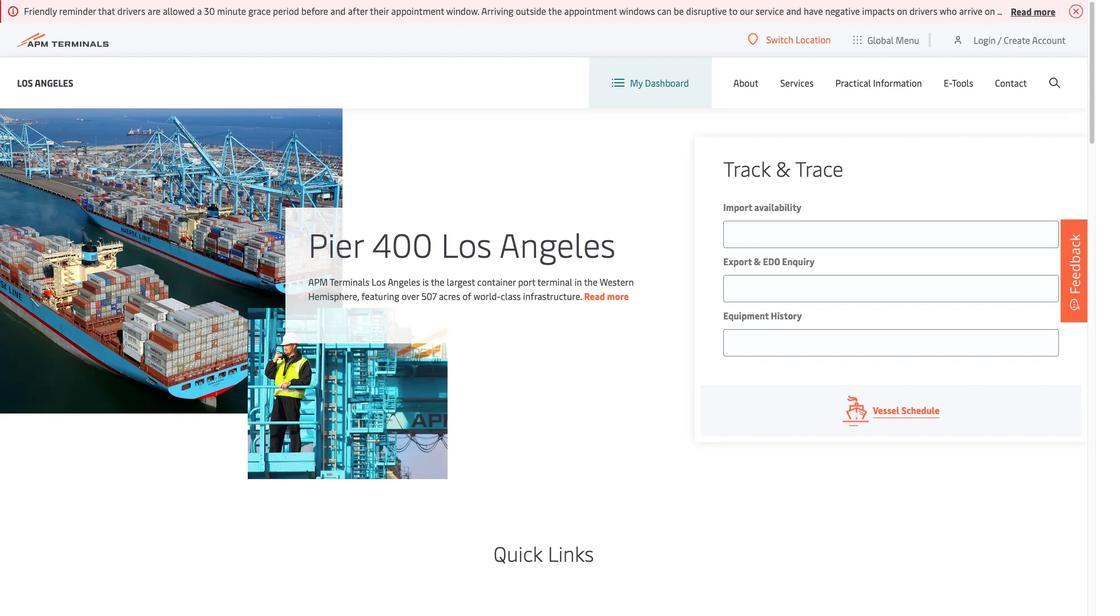 Task type: vqa. For each thing, say whether or not it's contained in the screenshot.
THE & within Export & EDO Enquiry button
no



Task type: locate. For each thing, give the bounding box(es) containing it.
0 vertical spatial read
[[1012, 5, 1032, 17]]

and left have
[[787, 5, 802, 17]]

in
[[575, 276, 582, 288]]

1 horizontal spatial the
[[549, 5, 562, 17]]

0 vertical spatial los
[[17, 76, 33, 89]]

2 vertical spatial angeles
[[388, 276, 421, 288]]

/
[[998, 33, 1002, 46]]

0 vertical spatial &
[[776, 154, 791, 182]]

0 vertical spatial more
[[1035, 5, 1056, 17]]

menu
[[897, 33, 920, 46]]

1 vertical spatial &
[[754, 255, 761, 268]]

the right in
[[584, 276, 598, 288]]

the right outside
[[549, 5, 562, 17]]

& for edo
[[754, 255, 761, 268]]

terminal
[[538, 276, 573, 288]]

read
[[1012, 5, 1032, 17], [585, 290, 605, 302]]

1 horizontal spatial read more
[[1012, 5, 1056, 17]]

more for read more button
[[1035, 5, 1056, 17]]

read up "login / create account"
[[1012, 5, 1032, 17]]

1 horizontal spatial on
[[985, 5, 996, 17]]

acres
[[439, 290, 461, 302]]

services
[[781, 77, 814, 89]]

0 horizontal spatial read
[[585, 290, 605, 302]]

2 horizontal spatial angeles
[[500, 221, 616, 267]]

1 horizontal spatial arrive
[[1071, 5, 1094, 17]]

0 horizontal spatial &
[[754, 255, 761, 268]]

los inside 'apm terminals los angeles is the largest container port terminal in the western hemisphere, featuring over 507 acres of world-class infrastructure.'
[[372, 276, 386, 288]]

read more for read more button
[[1012, 5, 1056, 17]]

1 horizontal spatial more
[[1035, 5, 1056, 17]]

1 horizontal spatial &
[[776, 154, 791, 182]]

1 vertical spatial angeles
[[500, 221, 616, 267]]

0 horizontal spatial appointment
[[391, 5, 444, 17]]

0 vertical spatial angeles
[[35, 76, 73, 89]]

0 horizontal spatial the
[[431, 276, 445, 288]]

window.
[[447, 5, 480, 17]]

read more up "login / create account"
[[1012, 5, 1056, 17]]

1 vertical spatial read more
[[585, 290, 629, 302]]

1 arrive from the left
[[960, 5, 983, 17]]

&
[[776, 154, 791, 182], [754, 255, 761, 268]]

0 horizontal spatial more
[[607, 290, 629, 302]]

arrive left o
[[1071, 5, 1094, 17]]

& left trace
[[776, 154, 791, 182]]

2 drivers from the left
[[910, 5, 938, 17]]

and left after
[[331, 5, 346, 17]]

create
[[1004, 33, 1031, 46]]

1 vertical spatial los
[[441, 221, 492, 267]]

login / create account
[[974, 33, 1067, 46]]

1 horizontal spatial angeles
[[388, 276, 421, 288]]

read for read more link
[[585, 290, 605, 302]]

account
[[1033, 33, 1067, 46]]

read more for read more link
[[585, 290, 629, 302]]

1 vertical spatial read
[[585, 290, 605, 302]]

schedule
[[902, 404, 940, 417]]

2 horizontal spatial los
[[441, 221, 492, 267]]

0 horizontal spatial angeles
[[35, 76, 73, 89]]

of
[[463, 290, 472, 302]]

vessel schedule
[[874, 404, 940, 417]]

can
[[658, 5, 672, 17]]

the
[[549, 5, 562, 17], [431, 276, 445, 288], [584, 276, 598, 288]]

and
[[331, 5, 346, 17], [787, 5, 802, 17]]

to
[[729, 5, 738, 17]]

contact button
[[996, 57, 1028, 109]]

appointment
[[391, 5, 444, 17], [565, 5, 618, 17]]

400
[[372, 221, 433, 267]]

0 horizontal spatial that
[[98, 5, 115, 17]]

availability
[[755, 201, 802, 214]]

minute
[[217, 5, 246, 17]]

pier
[[308, 221, 364, 267]]

vessel
[[874, 404, 900, 417]]

more down western
[[607, 290, 629, 302]]

arrive right the who
[[960, 5, 983, 17]]

2 vertical spatial los
[[372, 276, 386, 288]]

1 horizontal spatial los
[[372, 276, 386, 288]]

trace
[[796, 154, 844, 182]]

is
[[423, 276, 429, 288]]

practical
[[836, 77, 872, 89]]

my dashboard
[[631, 77, 689, 89]]

drivers left the who
[[910, 5, 938, 17]]

& for trace
[[776, 154, 791, 182]]

angeles inside 'apm terminals los angeles is the largest container port terminal in the western hemisphere, featuring over 507 acres of world-class infrastructure.'
[[388, 276, 421, 288]]

hemisphere,
[[308, 290, 359, 302]]

drivers left are
[[117, 5, 145, 17]]

have
[[804, 5, 824, 17]]

drivers
[[1021, 5, 1049, 17]]

period
[[273, 5, 299, 17]]

switch location
[[767, 33, 831, 46]]

1 horizontal spatial read
[[1012, 5, 1032, 17]]

world-
[[474, 290, 501, 302]]

2 appointment from the left
[[565, 5, 618, 17]]

on
[[898, 5, 908, 17], [985, 5, 996, 17]]

before
[[302, 5, 328, 17]]

after
[[348, 5, 368, 17]]

arrive
[[960, 5, 983, 17], [1071, 5, 1094, 17]]

more up 'account'
[[1035, 5, 1056, 17]]

los
[[17, 76, 33, 89], [441, 221, 492, 267], [372, 276, 386, 288]]

my dashboard button
[[612, 57, 689, 109]]

los for apm
[[372, 276, 386, 288]]

0 horizontal spatial read more
[[585, 290, 629, 302]]

on left time. at the top right of the page
[[985, 5, 996, 17]]

read inside button
[[1012, 5, 1032, 17]]

appointment right their at the top of page
[[391, 5, 444, 17]]

impacts
[[863, 5, 895, 17]]

30
[[204, 5, 215, 17]]

read more down western
[[585, 290, 629, 302]]

& left edo
[[754, 255, 761, 268]]

more inside button
[[1035, 5, 1056, 17]]

1 horizontal spatial appointment
[[565, 5, 618, 17]]

0 vertical spatial read more
[[1012, 5, 1056, 17]]

2 horizontal spatial the
[[584, 276, 598, 288]]

allowed
[[163, 5, 195, 17]]

0 horizontal spatial drivers
[[117, 5, 145, 17]]

global menu button
[[843, 23, 931, 57]]

are
[[148, 5, 161, 17]]

1 horizontal spatial and
[[787, 5, 802, 17]]

read more
[[1012, 5, 1056, 17], [585, 290, 629, 302]]

1 horizontal spatial that
[[1051, 5, 1068, 17]]

0 horizontal spatial and
[[331, 5, 346, 17]]

appointment left windows
[[565, 5, 618, 17]]

infrastructure.
[[524, 290, 582, 302]]

that right reminder
[[98, 5, 115, 17]]

services button
[[781, 57, 814, 109]]

enquiry
[[783, 255, 815, 268]]

2 and from the left
[[787, 5, 802, 17]]

that left close alert image
[[1051, 5, 1068, 17]]

dashboard
[[645, 77, 689, 89]]

drivers
[[117, 5, 145, 17], [910, 5, 938, 17]]

read down western
[[585, 290, 605, 302]]

vessel schedule link
[[701, 386, 1083, 437]]

feedback
[[1066, 234, 1085, 295]]

0 horizontal spatial los
[[17, 76, 33, 89]]

1 vertical spatial more
[[607, 290, 629, 302]]

the right is
[[431, 276, 445, 288]]

0 horizontal spatial on
[[898, 5, 908, 17]]

0 horizontal spatial arrive
[[960, 5, 983, 17]]

export & edo enquiry
[[724, 255, 815, 268]]

1 horizontal spatial drivers
[[910, 5, 938, 17]]

on right impacts
[[898, 5, 908, 17]]



Task type: describe. For each thing, give the bounding box(es) containing it.
angeles for apm terminals los angeles is the largest container port terminal in the western hemisphere, featuring over 507 acres of world-class infrastructure.
[[388, 276, 421, 288]]

links
[[548, 540, 594, 568]]

service
[[756, 5, 785, 17]]

container
[[478, 276, 516, 288]]

location
[[796, 33, 831, 46]]

equipment history
[[724, 310, 803, 322]]

apm terminals los angeles is the largest container port terminal in the western hemisphere, featuring over 507 acres of world-class infrastructure.
[[308, 276, 634, 302]]

los angeles
[[17, 76, 73, 89]]

e-tools
[[944, 77, 974, 89]]

our
[[740, 5, 754, 17]]

global menu
[[868, 33, 920, 46]]

quick links
[[494, 540, 594, 568]]

contact
[[996, 77, 1028, 89]]

my
[[631, 77, 643, 89]]

practical information button
[[836, 57, 923, 109]]

information
[[874, 77, 923, 89]]

e-
[[944, 77, 953, 89]]

grace
[[249, 5, 271, 17]]

507
[[422, 290, 437, 302]]

tools
[[953, 77, 974, 89]]

read more button
[[1012, 4, 1056, 18]]

outside
[[516, 5, 547, 17]]

track & trace
[[724, 154, 844, 182]]

switch
[[767, 33, 794, 46]]

import availability
[[724, 201, 802, 214]]

be
[[674, 5, 684, 17]]

over
[[402, 290, 419, 302]]

close alert image
[[1070, 5, 1084, 18]]

track
[[724, 154, 771, 182]]

export
[[724, 255, 752, 268]]

a
[[197, 5, 202, 17]]

o
[[1096, 5, 1097, 17]]

edo
[[764, 255, 781, 268]]

los inside los angeles link
[[17, 76, 33, 89]]

port
[[518, 276, 536, 288]]

read for read more button
[[1012, 5, 1032, 17]]

1 appointment from the left
[[391, 5, 444, 17]]

la secondary image
[[248, 308, 448, 480]]

1 that from the left
[[98, 5, 115, 17]]

negative
[[826, 5, 861, 17]]

1 drivers from the left
[[117, 5, 145, 17]]

login / create account link
[[953, 23, 1067, 57]]

2 on from the left
[[985, 5, 996, 17]]

more for read more link
[[607, 290, 629, 302]]

feedback button
[[1061, 220, 1090, 323]]

featuring
[[362, 290, 400, 302]]

switch location button
[[749, 33, 831, 46]]

read more link
[[585, 290, 629, 302]]

western
[[600, 276, 634, 288]]

apm
[[308, 276, 328, 288]]

time.
[[998, 5, 1018, 17]]

los angeles pier 400 image
[[0, 109, 343, 414]]

pier 400 los angeles
[[308, 221, 616, 267]]

terminals
[[330, 276, 370, 288]]

about
[[734, 77, 759, 89]]

los for pier
[[441, 221, 492, 267]]

2 arrive from the left
[[1071, 5, 1094, 17]]

quick
[[494, 540, 543, 568]]

angeles for pier 400 los angeles
[[500, 221, 616, 267]]

disruptive
[[687, 5, 727, 17]]

windows
[[620, 5, 655, 17]]

arriving
[[482, 5, 514, 17]]

2 that from the left
[[1051, 5, 1068, 17]]

1 on from the left
[[898, 5, 908, 17]]

import
[[724, 201, 753, 214]]

who
[[940, 5, 958, 17]]

global
[[868, 33, 894, 46]]

about button
[[734, 57, 759, 109]]

login
[[974, 33, 997, 46]]

equipment
[[724, 310, 769, 322]]

friendly reminder that drivers are allowed a 30 minute grace period before and after their appointment window. arriving outside the appointment windows can be disruptive to our service and have negative impacts on drivers who arrive on time. drivers that arrive o
[[24, 5, 1097, 17]]

history
[[771, 310, 803, 322]]

e-tools button
[[944, 57, 974, 109]]

their
[[370, 5, 389, 17]]

reminder
[[59, 5, 96, 17]]

1 and from the left
[[331, 5, 346, 17]]

largest
[[447, 276, 475, 288]]

practical information
[[836, 77, 923, 89]]

los angeles link
[[17, 76, 73, 90]]

class
[[501, 290, 521, 302]]

friendly
[[24, 5, 57, 17]]



